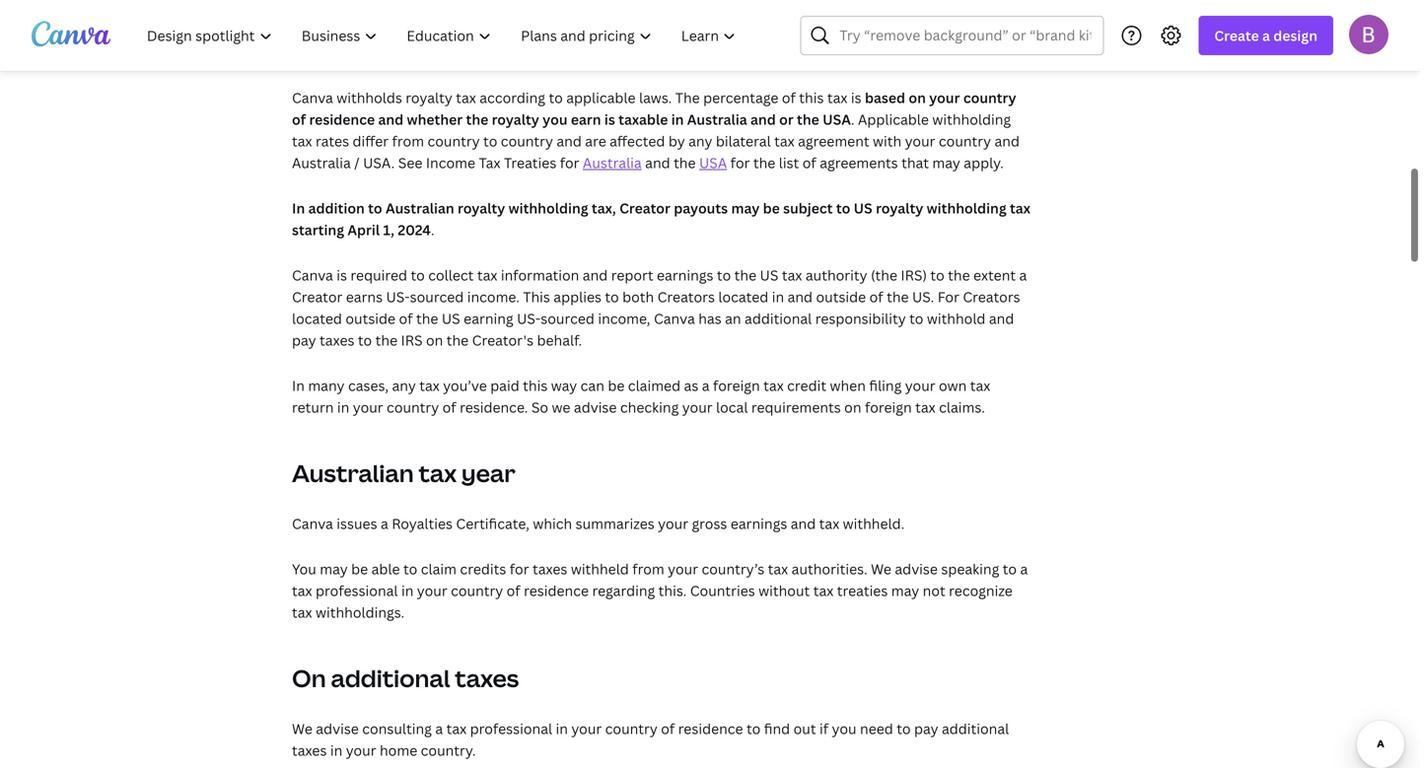 Task type: vqa. For each thing, say whether or not it's contained in the screenshot.
The On Additional Taxes
yes



Task type: locate. For each thing, give the bounding box(es) containing it.
2 horizontal spatial us
[[854, 199, 873, 218]]

0 horizontal spatial foreign
[[713, 376, 760, 395]]

for inside . applicable withholding tax rates differ from country to country and are affected by any bilateral tax agreement with your country and australia / usa. see income tax treaties for
[[560, 153, 580, 172]]

0 horizontal spatial pay
[[292, 331, 316, 350]]

may right that
[[933, 153, 961, 172]]

0 horizontal spatial from
[[392, 132, 424, 150]]

by
[[669, 132, 685, 150]]

in up starting
[[292, 199, 305, 218]]

on
[[292, 663, 326, 695]]

residence.
[[460, 398, 528, 417]]

1 vertical spatial located
[[292, 309, 342, 328]]

1 horizontal spatial creators
[[963, 288, 1021, 306]]

0 vertical spatial professional
[[316, 582, 398, 600]]

you
[[543, 110, 568, 129], [832, 720, 857, 739]]

royalty down according
[[492, 110, 540, 129]]

are
[[585, 132, 607, 150]]

be
[[763, 199, 780, 218], [608, 376, 625, 395], [351, 560, 368, 579]]

1 vertical spatial outside
[[346, 309, 396, 328]]

to right according
[[549, 88, 563, 107]]

from
[[392, 132, 424, 150], [633, 560, 665, 579]]

a inside in many cases, any tax you've paid this way can be claimed as a foreign tax credit when filing your own tax return in your country of residence. so we advise checking your local requirements on foreign tax claims.
[[702, 376, 710, 395]]

us inside in addition to australian royalty withholding tax, creator payouts may be subject to us royalty withholding tax starting april 1, 2024
[[854, 199, 873, 218]]

country.
[[421, 741, 476, 760]]

rates
[[316, 132, 349, 150]]

0 vertical spatial sourced
[[410, 288, 464, 306]]

to up 'tax'
[[484, 132, 498, 150]]

from up see
[[392, 132, 424, 150]]

1 vertical spatial in
[[292, 376, 305, 395]]

. applicable withholding tax rates differ from country to country and are affected by any bilateral tax agreement with your country and australia / usa. see income tax treaties for
[[292, 110, 1020, 172]]

2 horizontal spatial additional
[[942, 720, 1010, 739]]

if
[[820, 720, 829, 739]]

australia inside based on your country of residence and whether the royalty you earn is taxable in australia and or the usa
[[687, 110, 748, 129]]

taxes up many
[[320, 331, 355, 350]]

0 vertical spatial foreign
[[713, 376, 760, 395]]

. up agreement
[[851, 110, 855, 129]]

checking
[[620, 398, 679, 417]]

and up authorities.
[[791, 515, 816, 533]]

0 horizontal spatial is
[[337, 266, 347, 285]]

1 horizontal spatial on
[[845, 398, 862, 417]]

for right credits at the bottom left of the page
[[510, 560, 529, 579]]

canva for canva issues a royalties certificate, which summarizes your gross earnings and tax withheld.
[[292, 515, 333, 533]]

the down earning at the left
[[447, 331, 469, 350]]

2 vertical spatial residence
[[679, 720, 744, 739]]

0 horizontal spatial residence
[[309, 110, 375, 129]]

us left earning at the left
[[442, 309, 461, 328]]

0 horizontal spatial additional
[[331, 663, 450, 695]]

additional
[[745, 309, 812, 328], [331, 663, 450, 695], [942, 720, 1010, 739]]

2 in from the top
[[292, 376, 305, 395]]

1 vertical spatial be
[[608, 376, 625, 395]]

this inside in many cases, any tax you've paid this way can be claimed as a foreign tax credit when filing your own tax return in your country of residence. so we advise checking your local requirements on foreign tax claims.
[[523, 376, 548, 395]]

on
[[909, 88, 926, 107], [426, 331, 443, 350], [845, 398, 862, 417]]

1 horizontal spatial outside
[[816, 288, 866, 306]]

to left the collect
[[411, 266, 425, 285]]

1 horizontal spatial foreign
[[865, 398, 912, 417]]

located up the an
[[719, 288, 769, 306]]

the right or
[[797, 110, 820, 129]]

australia down are
[[583, 153, 642, 172]]

earnings inside canva is required to collect tax information and report earnings to the us tax authority (the irs) to the extent a creator earns us-sourced income. this applies to both creators located in and outside of the us. for creators located outside of the us earning us-sourced income, canva has an additional responsibility to withhold and pay taxes to the irs on the creator's behalf.
[[657, 266, 714, 285]]

in inside in addition to australian royalty withholding tax, creator payouts may be subject to us royalty withholding tax starting april 1, 2024
[[292, 199, 305, 218]]

responsibility
[[816, 309, 906, 328]]

we up treaties
[[871, 560, 892, 579]]

1 horizontal spatial we
[[871, 560, 892, 579]]

creator left earns
[[292, 288, 343, 306]]

any right by
[[689, 132, 713, 150]]

1 vertical spatial sourced
[[541, 309, 595, 328]]

2 horizontal spatial on
[[909, 88, 926, 107]]

in inside in many cases, any tax you've paid this way can be claimed as a foreign tax credit when filing your own tax return in your country of residence. so we advise checking your local requirements on foreign tax claims.
[[337, 398, 350, 417]]

to up recognize
[[1003, 560, 1017, 579]]

1 horizontal spatial professional
[[470, 720, 553, 739]]

0 vertical spatial creator
[[620, 199, 671, 218]]

0 horizontal spatial advise
[[316, 720, 359, 739]]

creator right tax,
[[620, 199, 671, 218]]

professional up country.
[[470, 720, 553, 739]]

0 vertical spatial located
[[719, 288, 769, 306]]

advise down on
[[316, 720, 359, 739]]

canva for canva is required to collect tax information and report earnings to the us tax authority (the irs) to the extent a creator earns us-sourced income. this applies to both creators located in and outside of the us. for creators located outside of the us earning us-sourced income, canva has an additional responsibility to withhold and pay taxes to the irs on the creator's behalf.
[[292, 266, 333, 285]]

earnings
[[657, 266, 714, 285], [731, 515, 788, 533]]

0 vertical spatial pay
[[292, 331, 316, 350]]

2 horizontal spatial be
[[763, 199, 780, 218]]

1 horizontal spatial earnings
[[731, 515, 788, 533]]

creators up has
[[658, 288, 715, 306]]

and left or
[[751, 110, 776, 129]]

1 vertical spatial on
[[426, 331, 443, 350]]

be inside in addition to australian royalty withholding tax, creator payouts may be subject to us royalty withholding tax starting april 1, 2024
[[763, 199, 780, 218]]

0 horizontal spatial professional
[[316, 582, 398, 600]]

withhold
[[927, 309, 986, 328]]

may right you
[[320, 560, 348, 579]]

1 vertical spatial us-
[[517, 309, 541, 328]]

2 vertical spatial additional
[[942, 720, 1010, 739]]

0 vertical spatial this
[[799, 88, 824, 107]]

is inside canva is required to collect tax information and report earnings to the us tax authority (the irs) to the extent a creator earns us-sourced income. this applies to both creators located in and outside of the us. for creators located outside of the us earning us-sourced income, canva has an additional responsibility to withhold and pay taxes to the irs on the creator's behalf.
[[337, 266, 347, 285]]

in inside in many cases, any tax you've paid this way can be claimed as a foreign tax credit when filing your own tax return in your country of residence. so we advise checking your local requirements on foreign tax claims.
[[292, 376, 305, 395]]

0 horizontal spatial you
[[543, 110, 568, 129]]

be for subject
[[763, 199, 780, 218]]

0 horizontal spatial outside
[[346, 309, 396, 328]]

0 horizontal spatial earnings
[[657, 266, 714, 285]]

residence inside we advise consulting a tax professional in your country of residence to find out if you need to pay additional taxes in your home country.
[[679, 720, 744, 739]]

claims.
[[939, 398, 986, 417]]

1 horizontal spatial .
[[851, 110, 855, 129]]

be inside in many cases, any tax you've paid this way can be claimed as a foreign tax credit when filing your own tax return in your country of residence. so we advise checking your local requirements on foreign tax claims.
[[608, 376, 625, 395]]

country inside based on your country of residence and whether the royalty you earn is taxable in australia and or the usa
[[964, 88, 1017, 107]]

0 vertical spatial you
[[543, 110, 568, 129]]

0 horizontal spatial any
[[392, 376, 416, 395]]

1 horizontal spatial pay
[[915, 720, 939, 739]]

residence
[[309, 110, 375, 129], [524, 582, 589, 600], [679, 720, 744, 739]]

to right subject
[[837, 199, 851, 218]]

us- down required on the left
[[386, 288, 410, 306]]

return
[[292, 398, 334, 417]]

according
[[480, 88, 546, 107]]

from up this.
[[633, 560, 665, 579]]

usa
[[823, 110, 851, 129], [700, 153, 727, 172]]

taxes down on
[[292, 741, 327, 760]]

affected
[[610, 132, 665, 150]]

recognize
[[949, 582, 1013, 600]]

this up "so"
[[523, 376, 548, 395]]

in for in many cases, any tax you've paid this way can be claimed as a foreign tax credit when filing your own tax return in your country of residence. so we advise checking your local requirements on foreign tax claims.
[[292, 376, 305, 395]]

1 horizontal spatial be
[[608, 376, 625, 395]]

applicable
[[858, 110, 929, 129]]

tax inside we advise consulting a tax professional in your country of residence to find out if you need to pay additional taxes in your home country.
[[447, 720, 467, 739]]

withheld
[[571, 560, 629, 579]]

residence inside the you may be able to claim credits for taxes withheld from your country's tax authorities. we advise speaking to a tax professional in your country of residence regarding this. countries without tax treaties may not recognize tax withholdings.
[[524, 582, 589, 600]]

0 horizontal spatial we
[[292, 720, 313, 739]]

australia inside . applicable withholding tax rates differ from country to country and are affected by any bilateral tax agreement with your country and australia / usa. see income tax treaties for
[[292, 153, 351, 172]]

Try "remove background" or "brand kit" search field
[[840, 17, 1092, 54]]

for down the "bilateral"
[[731, 153, 750, 172]]

earnings for to
[[657, 266, 714, 285]]

a up country.
[[435, 720, 443, 739]]

based
[[865, 88, 906, 107]]

withholding up apply.
[[933, 110, 1011, 129]]

us left authority
[[760, 266, 779, 285]]

0 vertical spatial is
[[851, 88, 862, 107]]

0 horizontal spatial australia
[[292, 153, 351, 172]]

located up many
[[292, 309, 342, 328]]

australia down rates
[[292, 153, 351, 172]]

1 horizontal spatial is
[[605, 110, 616, 129]]

australia
[[687, 110, 748, 129], [292, 153, 351, 172], [583, 153, 642, 172]]

credit
[[787, 376, 827, 395]]

to right irs)
[[931, 266, 945, 285]]

earnings right gross
[[731, 515, 788, 533]]

any inside . applicable withholding tax rates differ from country to country and are affected by any bilateral tax agreement with your country and australia / usa. see income tax treaties for
[[689, 132, 713, 150]]

2 horizontal spatial australia
[[687, 110, 748, 129]]

any right cases,
[[392, 376, 416, 395]]

create a design
[[1215, 26, 1318, 45]]

0 vertical spatial australian
[[386, 199, 455, 218]]

certificate,
[[456, 515, 530, 533]]

(the
[[871, 266, 898, 285]]

. for .
[[431, 221, 435, 239]]

taxes up country.
[[455, 663, 519, 695]]

.
[[851, 110, 855, 129], [431, 221, 435, 239]]

1 in from the top
[[292, 199, 305, 218]]

design
[[1274, 26, 1318, 45]]

1 vertical spatial from
[[633, 560, 665, 579]]

0 vertical spatial be
[[763, 199, 780, 218]]

not
[[923, 582, 946, 600]]

on right the irs
[[426, 331, 443, 350]]

on inside canva is required to collect tax information and report earnings to the us tax authority (the irs) to the extent a creator earns us-sourced income. this applies to both creators located in and outside of the us. for creators located outside of the us earning us-sourced income, canva has an additional responsibility to withhold and pay taxes to the irs on the creator's behalf.
[[426, 331, 443, 350]]

residence down withheld
[[524, 582, 589, 600]]

and up apply.
[[995, 132, 1020, 150]]

0 vertical spatial from
[[392, 132, 424, 150]]

0 horizontal spatial us-
[[386, 288, 410, 306]]

country's
[[702, 560, 765, 579]]

creators down extent
[[963, 288, 1021, 306]]

1 vertical spatial additional
[[331, 663, 450, 695]]

creator's
[[472, 331, 534, 350]]

0 vertical spatial advise
[[574, 398, 617, 417]]

taxes
[[320, 331, 355, 350], [533, 560, 568, 579], [455, 663, 519, 695], [292, 741, 327, 760]]

we down on
[[292, 720, 313, 739]]

1 vertical spatial any
[[392, 376, 416, 395]]

0 vertical spatial us
[[854, 199, 873, 218]]

australian tax year
[[292, 457, 516, 489]]

on right based
[[909, 88, 926, 107]]

australian
[[386, 199, 455, 218], [292, 457, 414, 489]]

pay inside canva is required to collect tax information and report earnings to the us tax authority (the irs) to the extent a creator earns us-sourced income. this applies to both creators located in and outside of the us. for creators located outside of the us earning us-sourced income, canva has an additional responsibility to withhold and pay taxes to the irs on the creator's behalf.
[[292, 331, 316, 350]]

outside down authority
[[816, 288, 866, 306]]

taxes down which at the left bottom
[[533, 560, 568, 579]]

to down earns
[[358, 331, 372, 350]]

0 vertical spatial on
[[909, 88, 926, 107]]

professional inside the you may be able to claim credits for taxes withheld from your country's tax authorities. we advise speaking to a tax professional in your country of residence regarding this. countries without tax treaties may not recognize tax withholdings.
[[316, 582, 398, 600]]

1 vertical spatial advise
[[895, 560, 938, 579]]

1 horizontal spatial from
[[633, 560, 665, 579]]

pay up many
[[292, 331, 316, 350]]

us- down this
[[517, 309, 541, 328]]

in inside canva is required to collect tax information and report earnings to the us tax authority (the irs) to the extent a creator earns us-sourced income. this applies to both creators located in and outside of the us. for creators located outside of the us earning us-sourced income, canva has an additional responsibility to withhold and pay taxes to the irs on the creator's behalf.
[[772, 288, 785, 306]]

own
[[939, 376, 967, 395]]

out
[[794, 720, 817, 739]]

0 vertical spatial us-
[[386, 288, 410, 306]]

2 horizontal spatial for
[[731, 153, 750, 172]]

1 horizontal spatial for
[[560, 153, 580, 172]]

canva up rates
[[292, 88, 333, 107]]

additional inside canva is required to collect tax information and report earnings to the us tax authority (the irs) to the extent a creator earns us-sourced income. this applies to both creators located in and outside of the us. for creators located outside of the us earning us-sourced income, canva has an additional responsibility to withhold and pay taxes to the irs on the creator's behalf.
[[745, 309, 812, 328]]

in
[[672, 110, 684, 129], [772, 288, 785, 306], [337, 398, 350, 417], [402, 582, 414, 600], [556, 720, 568, 739], [330, 741, 343, 760]]

usa up agreement
[[823, 110, 851, 129]]

australian inside in addition to australian royalty withholding tax, creator payouts may be subject to us royalty withholding tax starting april 1, 2024
[[386, 199, 455, 218]]

we inside the you may be able to claim credits for taxes withheld from your country's tax authorities. we advise speaking to a tax professional in your country of residence regarding this. countries without tax treaties may not recognize tax withholdings.
[[871, 560, 892, 579]]

be for claimed
[[608, 376, 625, 395]]

usa inside based on your country of residence and whether the royalty you earn is taxable in australia and or the usa
[[823, 110, 851, 129]]

a right extent
[[1020, 266, 1027, 285]]

canva left issues
[[292, 515, 333, 533]]

/
[[354, 153, 360, 172]]

you left earn
[[543, 110, 568, 129]]

a left the design
[[1263, 26, 1271, 45]]

royalties
[[392, 515, 453, 533]]

royalty
[[406, 88, 453, 107], [492, 110, 540, 129], [458, 199, 505, 218], [876, 199, 924, 218]]

to up april
[[368, 199, 382, 218]]

you inside we advise consulting a tax professional in your country of residence to find out if you need to pay additional taxes in your home country.
[[832, 720, 857, 739]]

1 horizontal spatial usa
[[823, 110, 851, 129]]

0 horizontal spatial .
[[431, 221, 435, 239]]

treaties
[[837, 582, 888, 600]]

1 horizontal spatial creator
[[620, 199, 671, 218]]

0 horizontal spatial sourced
[[410, 288, 464, 306]]

may inside in addition to australian royalty withholding tax, creator payouts may be subject to us royalty withholding tax starting april 1, 2024
[[732, 199, 760, 218]]

0 horizontal spatial be
[[351, 560, 368, 579]]

1 horizontal spatial us-
[[517, 309, 541, 328]]

withholding
[[933, 110, 1011, 129], [509, 199, 589, 218], [927, 199, 1007, 218]]

1 vertical spatial foreign
[[865, 398, 912, 417]]

1 vertical spatial .
[[431, 221, 435, 239]]

sourced
[[410, 288, 464, 306], [541, 309, 595, 328]]

foreign up the local at the bottom
[[713, 376, 760, 395]]

may right payouts
[[732, 199, 760, 218]]

usa link
[[700, 153, 727, 172]]

earns
[[346, 288, 383, 306]]

many
[[308, 376, 345, 395]]

2 vertical spatial advise
[[316, 720, 359, 739]]

0 vertical spatial usa
[[823, 110, 851, 129]]

is up earns
[[337, 266, 347, 285]]

pay right need
[[915, 720, 939, 739]]

creator inside canva is required to collect tax information and report earnings to the us tax authority (the irs) to the extent a creator earns us-sourced income. this applies to both creators located in and outside of the us. for creators located outside of the us earning us-sourced income, canva has an additional responsibility to withhold and pay taxes to the irs on the creator's behalf.
[[292, 288, 343, 306]]

be left able
[[351, 560, 368, 579]]

applicable
[[567, 88, 636, 107]]

the up the irs
[[416, 309, 439, 328]]

0 vertical spatial additional
[[745, 309, 812, 328]]

cases,
[[348, 376, 389, 395]]

professional up withholdings.
[[316, 582, 398, 600]]

in
[[292, 199, 305, 218], [292, 376, 305, 395]]

sourced up behalf.
[[541, 309, 595, 328]]

canva for canva withholds royalty tax according to applicable laws. the percentage of this tax is
[[292, 88, 333, 107]]

a right speaking
[[1021, 560, 1028, 579]]

earnings up has
[[657, 266, 714, 285]]

bob builder image
[[1350, 15, 1389, 54]]

countries
[[690, 582, 756, 600]]

taxes inside canva is required to collect tax information and report earnings to the us tax authority (the irs) to the extent a creator earns us-sourced income. this applies to both creators located in and outside of the us. for creators located outside of the us earning us-sourced income, canva has an additional responsibility to withhold and pay taxes to the irs on the creator's behalf.
[[320, 331, 355, 350]]

the
[[466, 110, 489, 129], [797, 110, 820, 129], [674, 153, 696, 172], [754, 153, 776, 172], [735, 266, 757, 285], [948, 266, 971, 285], [887, 288, 909, 306], [416, 309, 439, 328], [376, 331, 398, 350], [447, 331, 469, 350]]

2 vertical spatial on
[[845, 398, 862, 417]]

when
[[830, 376, 866, 395]]

1 vertical spatial residence
[[524, 582, 589, 600]]

and
[[378, 110, 404, 129], [751, 110, 776, 129], [557, 132, 582, 150], [995, 132, 1020, 150], [645, 153, 671, 172], [583, 266, 608, 285], [788, 288, 813, 306], [989, 309, 1015, 328], [791, 515, 816, 533]]

see
[[398, 153, 423, 172]]

0 horizontal spatial creator
[[292, 288, 343, 306]]

withholds
[[337, 88, 402, 107]]

0 horizontal spatial usa
[[700, 153, 727, 172]]

1 vertical spatial professional
[[470, 720, 553, 739]]

1 vertical spatial we
[[292, 720, 313, 739]]

1 horizontal spatial any
[[689, 132, 713, 150]]

1 vertical spatial this
[[523, 376, 548, 395]]

0 vertical spatial in
[[292, 199, 305, 218]]

this
[[799, 88, 824, 107], [523, 376, 548, 395]]

for right treaties
[[560, 153, 580, 172]]

collect
[[428, 266, 474, 285]]

2 horizontal spatial advise
[[895, 560, 938, 579]]

0 horizontal spatial this
[[523, 376, 548, 395]]

0 horizontal spatial for
[[510, 560, 529, 579]]

. inside . applicable withholding tax rates differ from country to country and are affected by any bilateral tax agreement with your country and australia / usa. see income tax treaties for
[[851, 110, 855, 129]]

be inside the you may be able to claim credits for taxes withheld from your country's tax authorities. we advise speaking to a tax professional in your country of residence regarding this. countries without tax treaties may not recognize tax withholdings.
[[351, 560, 368, 579]]

foreign down filing at right
[[865, 398, 912, 417]]

1 horizontal spatial you
[[832, 720, 857, 739]]

1 horizontal spatial residence
[[524, 582, 589, 600]]

and down extent
[[989, 309, 1015, 328]]

and down by
[[645, 153, 671, 172]]

for inside the you may be able to claim credits for taxes withheld from your country's tax authorities. we advise speaking to a tax professional in your country of residence regarding this. countries without tax treaties may not recognize tax withholdings.
[[510, 560, 529, 579]]

to
[[549, 88, 563, 107], [484, 132, 498, 150], [368, 199, 382, 218], [837, 199, 851, 218], [411, 266, 425, 285], [717, 266, 731, 285], [931, 266, 945, 285], [605, 288, 619, 306], [910, 309, 924, 328], [358, 331, 372, 350], [404, 560, 418, 579], [1003, 560, 1017, 579], [747, 720, 761, 739], [897, 720, 911, 739]]

canva withholds royalty tax according to applicable laws. the percentage of this tax is
[[292, 88, 865, 107]]

australian up issues
[[292, 457, 414, 489]]

gross
[[692, 515, 728, 533]]

be left subject
[[763, 199, 780, 218]]

2 vertical spatial be
[[351, 560, 368, 579]]

based on your country of residence and whether the royalty you earn is taxable in australia and or the usa
[[292, 88, 1017, 129]]

canva down starting
[[292, 266, 333, 285]]

advise down can
[[574, 398, 617, 417]]

us down agreements
[[854, 199, 873, 218]]

2 vertical spatial is
[[337, 266, 347, 285]]

is down applicable on the top left of page
[[605, 110, 616, 129]]

1 horizontal spatial this
[[799, 88, 824, 107]]

0 vertical spatial any
[[689, 132, 713, 150]]

pay inside we advise consulting a tax professional in your country of residence to find out if you need to pay additional taxes in your home country.
[[915, 720, 939, 739]]

percentage
[[704, 88, 779, 107]]

1 horizontal spatial advise
[[574, 398, 617, 417]]

the left the list
[[754, 153, 776, 172]]

residence left "find"
[[679, 720, 744, 739]]

australia down 'percentage'
[[687, 110, 748, 129]]

. right 1,
[[431, 221, 435, 239]]

1 vertical spatial you
[[832, 720, 857, 739]]

on inside based on your country of residence and whether the royalty you earn is taxable in australia and or the usa
[[909, 88, 926, 107]]

on down when
[[845, 398, 862, 417]]

2024
[[398, 221, 431, 239]]

has
[[699, 309, 722, 328]]

additional inside we advise consulting a tax professional in your country of residence to find out if you need to pay additional taxes in your home country.
[[942, 720, 1010, 739]]



Task type: describe. For each thing, give the bounding box(es) containing it.
of inside in many cases, any tax you've paid this way can be claimed as a foreign tax credit when filing your own tax return in your country of residence. so we advise checking your local requirements on foreign tax claims.
[[443, 398, 456, 417]]

to right able
[[404, 560, 418, 579]]

1 horizontal spatial located
[[719, 288, 769, 306]]

top level navigation element
[[134, 16, 753, 55]]

that
[[902, 153, 929, 172]]

on inside in many cases, any tax you've paid this way can be claimed as a foreign tax credit when filing your own tax return in your country of residence. so we advise checking your local requirements on foreign tax claims.
[[845, 398, 862, 417]]

creator inside in addition to australian royalty withholding tax, creator payouts may be subject to us royalty withholding tax starting april 1, 2024
[[620, 199, 671, 218]]

addition
[[308, 199, 365, 218]]

canva issues a royalties certificate, which summarizes your gross earnings and tax withheld.
[[292, 515, 905, 533]]

credits
[[460, 560, 506, 579]]

we advise consulting a tax professional in your country of residence to find out if you need to pay additional taxes in your home country.
[[292, 720, 1010, 760]]

a right issues
[[381, 515, 389, 533]]

country inside we advise consulting a tax professional in your country of residence to find out if you need to pay additional taxes in your home country.
[[605, 720, 658, 739]]

country inside in many cases, any tax you've paid this way can be claimed as a foreign tax credit when filing your own tax return in your country of residence. so we advise checking your local requirements on foreign tax claims.
[[387, 398, 439, 417]]

irs
[[401, 331, 423, 350]]

in inside based on your country of residence and whether the royalty you earn is taxable in australia and or the usa
[[672, 110, 684, 129]]

can
[[581, 376, 605, 395]]

any inside in many cases, any tax you've paid this way can be claimed as a foreign tax credit when filing your own tax return in your country of residence. so we advise checking your local requirements on foreign tax claims.
[[392, 376, 416, 395]]

us.
[[913, 288, 935, 306]]

advise inside the you may be able to claim credits for taxes withheld from your country's tax authorities. we advise speaking to a tax professional in your country of residence regarding this. countries without tax treaties may not recognize tax withholdings.
[[895, 560, 938, 579]]

the left us.
[[887, 288, 909, 306]]

withholding down apply.
[[927, 199, 1007, 218]]

australia link
[[583, 153, 642, 172]]

we
[[552, 398, 571, 417]]

of inside based on your country of residence and whether the royalty you earn is taxable in australia and or the usa
[[292, 110, 306, 129]]

filing
[[870, 376, 902, 395]]

authority
[[806, 266, 868, 285]]

royalty inside based on your country of residence and whether the royalty you earn is taxable in australia and or the usa
[[492, 110, 540, 129]]

local
[[716, 398, 748, 417]]

laws.
[[639, 88, 672, 107]]

1,
[[383, 221, 395, 239]]

to up income,
[[605, 288, 619, 306]]

starting
[[292, 221, 344, 239]]

authorities.
[[792, 560, 868, 579]]

in addition to australian royalty withholding tax, creator payouts may be subject to us royalty withholding tax starting april 1, 2024
[[292, 199, 1031, 239]]

in many cases, any tax you've paid this way can be claimed as a foreign tax credit when filing your own tax return in your country of residence. so we advise checking your local requirements on foreign tax claims.
[[292, 376, 991, 417]]

1 vertical spatial usa
[[700, 153, 727, 172]]

1 horizontal spatial sourced
[[541, 309, 595, 328]]

on additional taxes
[[292, 663, 519, 695]]

payouts
[[674, 199, 728, 218]]

the up the an
[[735, 266, 757, 285]]

taxes inside the you may be able to claim credits for taxes withheld from your country's tax authorities. we advise speaking to a tax professional in your country of residence regarding this. countries without tax treaties may not recognize tax withholdings.
[[533, 560, 568, 579]]

the up for
[[948, 266, 971, 285]]

without
[[759, 582, 810, 600]]

and up differ
[[378, 110, 404, 129]]

to inside . applicable withholding tax rates differ from country to country and are affected by any bilateral tax agreement with your country and australia / usa. see income tax treaties for
[[484, 132, 498, 150]]

you've
[[443, 376, 487, 395]]

tax inside in addition to australian royalty withholding tax, creator payouts may be subject to us royalty withholding tax starting april 1, 2024
[[1010, 199, 1031, 218]]

country inside the you may be able to claim credits for taxes withheld from your country's tax authorities. we advise speaking to a tax professional in your country of residence regarding this. countries without tax treaties may not recognize tax withholdings.
[[451, 582, 503, 600]]

your inside based on your country of residence and whether the royalty you earn is taxable in australia and or the usa
[[930, 88, 960, 107]]

way
[[551, 376, 577, 395]]

taxable
[[619, 110, 668, 129]]

applies
[[554, 288, 602, 306]]

bilateral
[[716, 132, 771, 150]]

advise inside we advise consulting a tax professional in your country of residence to find out if you need to pay additional taxes in your home country.
[[316, 720, 359, 739]]

1 creators from the left
[[658, 288, 715, 306]]

may left not
[[892, 582, 920, 600]]

requirements
[[752, 398, 841, 417]]

your inside . applicable withholding tax rates differ from country to country and are affected by any bilateral tax agreement with your country and australia / usa. see income tax treaties for
[[905, 132, 936, 150]]

report
[[611, 266, 654, 285]]

2 vertical spatial us
[[442, 309, 461, 328]]

we inside we advise consulting a tax professional in your country of residence to find out if you need to pay additional taxes in your home country.
[[292, 720, 313, 739]]

able
[[372, 560, 400, 579]]

summarizes
[[576, 515, 655, 533]]

subject
[[784, 199, 833, 218]]

need
[[860, 720, 894, 739]]

paid
[[491, 376, 520, 395]]

usa.
[[363, 153, 395, 172]]

agreements
[[820, 153, 899, 172]]

information
[[501, 266, 580, 285]]

royalty down 'tax'
[[458, 199, 505, 218]]

and up applies
[[583, 266, 608, 285]]

earnings for and
[[731, 515, 788, 533]]

earning
[[464, 309, 514, 328]]

you may be able to claim credits for taxes withheld from your country's tax authorities. we advise speaking to a tax professional in your country of residence regarding this. countries without tax treaties may not recognize tax withholdings.
[[292, 560, 1028, 622]]

royalty down that
[[876, 199, 924, 218]]

of inside we advise consulting a tax professional in your country of residence to find out if you need to pay additional taxes in your home country.
[[661, 720, 675, 739]]

withholding down treaties
[[509, 199, 589, 218]]

withholding inside . applicable withholding tax rates differ from country to country and are affected by any bilateral tax agreement with your country and australia / usa. see income tax treaties for
[[933, 110, 1011, 129]]

to left "find"
[[747, 720, 761, 739]]

you
[[292, 560, 317, 579]]

as
[[684, 376, 699, 395]]

to right need
[[897, 720, 911, 739]]

income.
[[467, 288, 520, 306]]

required
[[351, 266, 408, 285]]

which
[[533, 515, 572, 533]]

is inside based on your country of residence and whether the royalty you earn is taxable in australia and or the usa
[[605, 110, 616, 129]]

apply.
[[964, 153, 1004, 172]]

canva left has
[[654, 309, 695, 328]]

to down us.
[[910, 309, 924, 328]]

0 vertical spatial outside
[[816, 288, 866, 306]]

0 horizontal spatial located
[[292, 309, 342, 328]]

1 vertical spatial australian
[[292, 457, 414, 489]]

or
[[780, 110, 794, 129]]

to up the an
[[717, 266, 731, 285]]

issues
[[337, 515, 377, 533]]

. for . applicable withholding tax rates differ from country to country and are affected by any bilateral tax agreement with your country and australia / usa. see income tax treaties for
[[851, 110, 855, 129]]

1 horizontal spatial australia
[[583, 153, 642, 172]]

2 horizontal spatial is
[[851, 88, 862, 107]]

1 horizontal spatial us
[[760, 266, 779, 285]]

the left the irs
[[376, 331, 398, 350]]

residence inside based on your country of residence and whether the royalty you earn is taxable in australia and or the usa
[[309, 110, 375, 129]]

for
[[938, 288, 960, 306]]

so
[[532, 398, 549, 417]]

royalty up whether on the top of page
[[406, 88, 453, 107]]

behalf.
[[537, 331, 582, 350]]

agreement
[[798, 132, 870, 150]]

a inside canva is required to collect tax information and report earnings to the us tax authority (the irs) to the extent a creator earns us-sourced income. this applies to both creators located in and outside of the us. for creators located outside of the us earning us-sourced income, canva has an additional responsibility to withhold and pay taxes to the irs on the creator's behalf.
[[1020, 266, 1027, 285]]

canva is required to collect tax information and report earnings to the us tax authority (the irs) to the extent a creator earns us-sourced income. this applies to both creators located in and outside of the us. for creators located outside of the us earning us-sourced income, canva has an additional responsibility to withhold and pay taxes to the irs on the creator's behalf.
[[292, 266, 1027, 350]]

withheld.
[[843, 515, 905, 533]]

of inside the you may be able to claim credits for taxes withheld from your country's tax authorities. we advise speaking to a tax professional in your country of residence regarding this. countries without tax treaties may not recognize tax withholdings.
[[507, 582, 521, 600]]

in for in addition to australian royalty withholding tax, creator payouts may be subject to us royalty withholding tax starting april 1, 2024
[[292, 199, 305, 218]]

professional inside we advise consulting a tax professional in your country of residence to find out if you need to pay additional taxes in your home country.
[[470, 720, 553, 739]]

and left are
[[557, 132, 582, 150]]

from inside . applicable withholding tax rates differ from country to country and are affected by any bilateral tax agreement with your country and australia / usa. see income tax treaties for
[[392, 132, 424, 150]]

a inside the you may be able to claim credits for taxes withheld from your country's tax authorities. we advise speaking to a tax professional in your country of residence regarding this. countries without tax treaties may not recognize tax withholdings.
[[1021, 560, 1028, 579]]

income
[[426, 153, 476, 172]]

and down authority
[[788, 288, 813, 306]]

consulting
[[362, 720, 432, 739]]

year
[[462, 457, 516, 489]]

list
[[779, 153, 799, 172]]

tax
[[479, 153, 501, 172]]

speaking
[[942, 560, 1000, 579]]

earn
[[571, 110, 601, 129]]

from inside the you may be able to claim credits for taxes withheld from your country's tax authorities. we advise speaking to a tax professional in your country of residence regarding this. countries without tax treaties may not recognize tax withholdings.
[[633, 560, 665, 579]]

both
[[623, 288, 654, 306]]

claim
[[421, 560, 457, 579]]

the down by
[[674, 153, 696, 172]]

2 creators from the left
[[963, 288, 1021, 306]]

a inside we advise consulting a tax professional in your country of residence to find out if you need to pay additional taxes in your home country.
[[435, 720, 443, 739]]

extent
[[974, 266, 1016, 285]]

you inside based on your country of residence and whether the royalty you earn is taxable in australia and or the usa
[[543, 110, 568, 129]]

this.
[[659, 582, 687, 600]]

an
[[725, 309, 742, 328]]

claimed
[[628, 376, 681, 395]]

find
[[764, 720, 791, 739]]

create
[[1215, 26, 1260, 45]]

the down according
[[466, 110, 489, 129]]

in inside the you may be able to claim credits for taxes withheld from your country's tax authorities. we advise speaking to a tax professional in your country of residence regarding this. countries without tax treaties may not recognize tax withholdings.
[[402, 582, 414, 600]]

advise inside in many cases, any tax you've paid this way can be claimed as a foreign tax credit when filing your own tax return in your country of residence. so we advise checking your local requirements on foreign tax claims.
[[574, 398, 617, 417]]

australia and the usa for the list of agreements that may apply.
[[583, 153, 1004, 172]]

income,
[[598, 309, 651, 328]]

a inside dropdown button
[[1263, 26, 1271, 45]]

taxes inside we advise consulting a tax professional in your country of residence to find out if you need to pay additional taxes in your home country.
[[292, 741, 327, 760]]

treaties
[[504, 153, 557, 172]]



